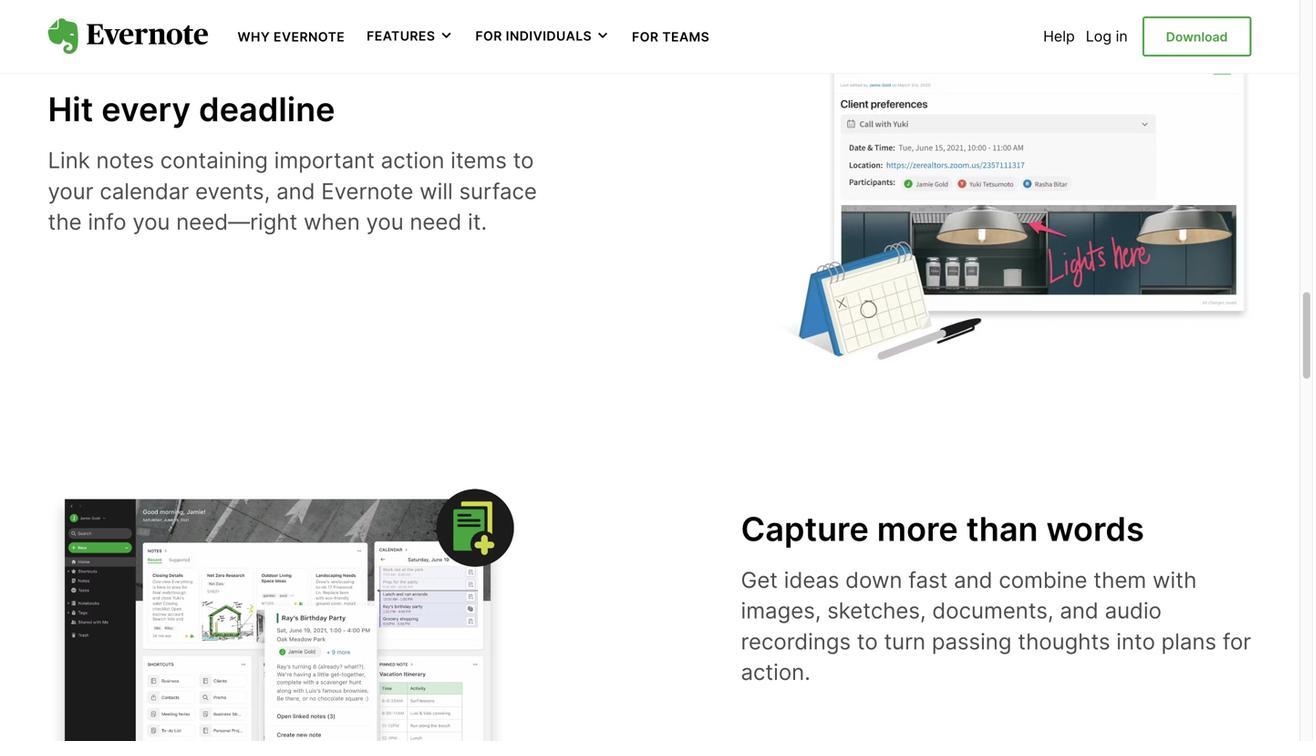 Task type: vqa. For each thing, say whether or not it's contained in the screenshot.
Capture more than words
yes



Task type: locate. For each thing, give the bounding box(es) containing it.
surface
[[459, 178, 537, 205]]

to up surface
[[513, 147, 534, 174]]

2 horizontal spatial and
[[1060, 598, 1099, 625]]

0 horizontal spatial and
[[276, 178, 315, 205]]

them
[[1094, 567, 1147, 594]]

0 horizontal spatial you
[[133, 208, 170, 235]]

action.
[[741, 659, 811, 686]]

plans
[[1162, 628, 1217, 655]]

hit every deadline
[[48, 89, 335, 129]]

features
[[367, 28, 435, 44]]

images,
[[741, 598, 821, 625]]

important
[[274, 147, 375, 174]]

turn
[[884, 628, 926, 655]]

why
[[238, 29, 270, 45]]

2 you from the left
[[366, 208, 404, 235]]

ideas
[[784, 567, 840, 594]]

to
[[513, 147, 534, 174], [857, 628, 878, 655]]

1 vertical spatial and
[[954, 567, 993, 594]]

info
[[88, 208, 126, 235]]

for for for individuals
[[476, 28, 502, 44]]

than
[[967, 509, 1039, 549]]

for inside "for individuals" button
[[476, 28, 502, 44]]

1 vertical spatial evernote
[[321, 178, 414, 205]]

sketches,
[[828, 598, 927, 625]]

evernote right why
[[274, 29, 345, 45]]

0 vertical spatial to
[[513, 147, 534, 174]]

into
[[1117, 628, 1156, 655]]

notes
[[96, 147, 154, 174]]

to inside link notes containing important action items to your calendar events, and evernote will surface the info you need—right when you need it.
[[513, 147, 534, 174]]

features button
[[367, 27, 454, 45]]

and up the documents, in the bottom of the page
[[954, 567, 993, 594]]

1 horizontal spatial and
[[954, 567, 993, 594]]

you
[[133, 208, 170, 235], [366, 208, 404, 235]]

when
[[304, 208, 360, 235]]

1 horizontal spatial you
[[366, 208, 404, 235]]

to down sketches,
[[857, 628, 878, 655]]

for left teams
[[632, 29, 659, 45]]

1 horizontal spatial for
[[632, 29, 659, 45]]

0 vertical spatial and
[[276, 178, 315, 205]]

help
[[1044, 27, 1075, 45]]

0 vertical spatial evernote
[[274, 29, 345, 45]]

for inside for teams link
[[632, 29, 659, 45]]

you left need
[[366, 208, 404, 235]]

evernote
[[274, 29, 345, 45], [321, 178, 414, 205]]

and down important
[[276, 178, 315, 205]]

action
[[381, 147, 445, 174]]

with
[[1153, 567, 1197, 594]]

1 vertical spatial to
[[857, 628, 878, 655]]

events,
[[195, 178, 270, 205]]

1 horizontal spatial to
[[857, 628, 878, 655]]

for left individuals
[[476, 28, 502, 44]]

and
[[276, 178, 315, 205], [954, 567, 993, 594], [1060, 598, 1099, 625]]

need
[[410, 208, 462, 235]]

0 horizontal spatial to
[[513, 147, 534, 174]]

your
[[48, 178, 94, 205]]

help link
[[1044, 27, 1075, 45]]

link
[[48, 147, 90, 174]]

2 vertical spatial and
[[1060, 598, 1099, 625]]

calendar in evernote home integration image
[[48, 485, 522, 742]]

link notes containing important action items to your calendar events, and evernote will surface the info you need—right when you need it.
[[48, 147, 537, 235]]

evernote calendar integration showcase image
[[778, 52, 1252, 368]]

you down 'calendar'
[[133, 208, 170, 235]]

hit
[[48, 89, 93, 129]]

for
[[476, 28, 502, 44], [632, 29, 659, 45]]

it.
[[468, 208, 487, 235]]

log in
[[1086, 27, 1128, 45]]

log
[[1086, 27, 1112, 45]]

0 horizontal spatial for
[[476, 28, 502, 44]]

and inside link notes containing important action items to your calendar events, and evernote will surface the info you need—right when you need it.
[[276, 178, 315, 205]]

thoughts
[[1018, 628, 1111, 655]]

and up thoughts
[[1060, 598, 1099, 625]]

items
[[451, 147, 507, 174]]

evernote up the when
[[321, 178, 414, 205]]



Task type: describe. For each thing, give the bounding box(es) containing it.
get
[[741, 567, 778, 594]]

individuals
[[506, 28, 592, 44]]

for teams
[[632, 29, 710, 45]]

more
[[877, 509, 959, 549]]

why evernote
[[238, 29, 345, 45]]

evernote logo image
[[48, 18, 208, 55]]

combine
[[999, 567, 1088, 594]]

down
[[846, 567, 903, 594]]

fast
[[909, 567, 948, 594]]

for for for teams
[[632, 29, 659, 45]]

words
[[1047, 509, 1145, 549]]

for individuals button
[[476, 27, 610, 45]]

log in link
[[1086, 27, 1128, 45]]

capture
[[741, 509, 869, 549]]

1 you from the left
[[133, 208, 170, 235]]

to inside get ideas down fast and combine them with images, sketches, documents, and audio recordings to turn passing thoughts into plans for action.
[[857, 628, 878, 655]]

passing
[[932, 628, 1012, 655]]

get ideas down fast and combine them with images, sketches, documents, and audio recordings to turn passing thoughts into plans for action.
[[741, 567, 1252, 686]]

download
[[1167, 29, 1228, 45]]

documents,
[[933, 598, 1054, 625]]

need—right
[[176, 208, 298, 235]]

why evernote link
[[238, 27, 345, 45]]

evernote inside link notes containing important action items to your calendar events, and evernote will surface the info you need—right when you need it.
[[321, 178, 414, 205]]

the
[[48, 208, 82, 235]]

teams
[[663, 29, 710, 45]]

audio
[[1105, 598, 1162, 625]]

deadline
[[199, 89, 335, 129]]

calendar
[[100, 178, 189, 205]]

every
[[102, 89, 191, 129]]

download link
[[1143, 16, 1252, 57]]

capture more than words
[[741, 509, 1145, 549]]

for individuals
[[476, 28, 592, 44]]

recordings
[[741, 628, 851, 655]]

for
[[1223, 628, 1252, 655]]

will
[[420, 178, 453, 205]]

containing
[[160, 147, 268, 174]]

in
[[1116, 27, 1128, 45]]

for teams link
[[632, 27, 710, 45]]



